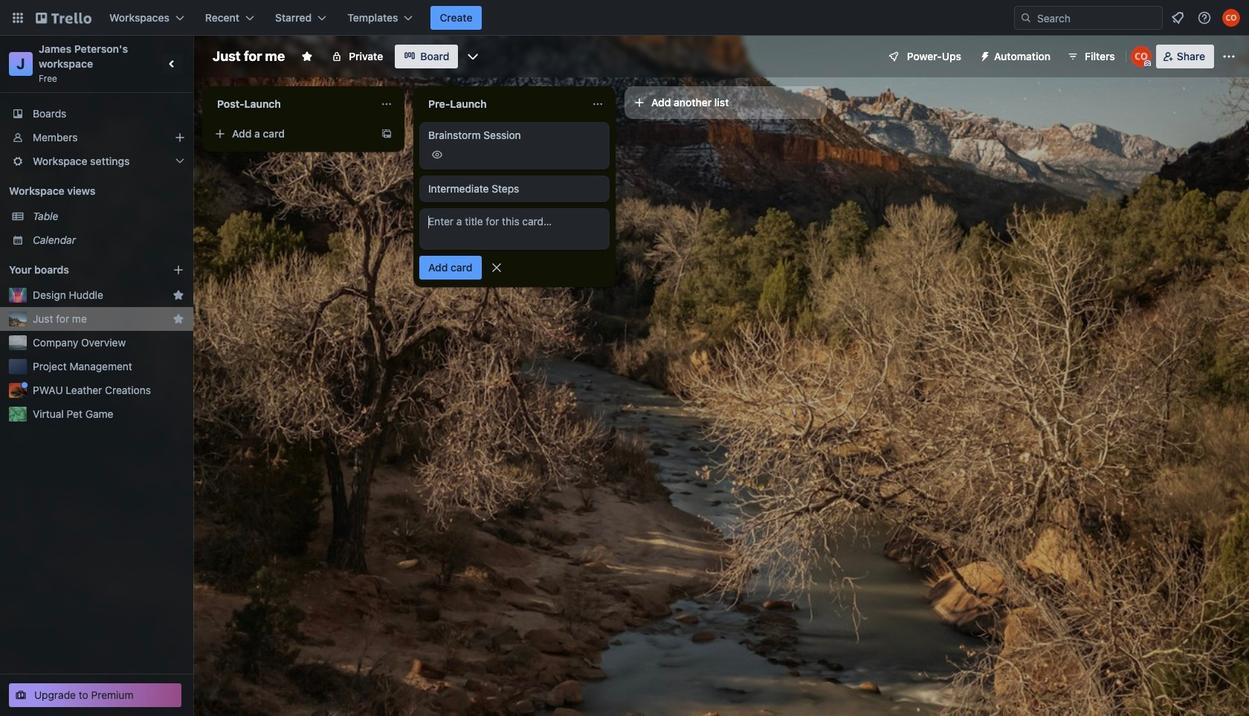 Task type: vqa. For each thing, say whether or not it's contained in the screenshot.
Primary element
yes



Task type: locate. For each thing, give the bounding box(es) containing it.
2 starred icon image from the top
[[173, 313, 184, 325]]

workspace navigation collapse icon image
[[162, 54, 183, 74]]

sm image
[[974, 45, 995, 65]]

0 vertical spatial starred icon image
[[173, 289, 184, 301]]

this member is an admin of this board. image
[[1145, 60, 1151, 67]]

None text field
[[208, 92, 375, 116], [420, 92, 586, 116], [208, 92, 375, 116], [420, 92, 586, 116]]

Board name text field
[[205, 45, 293, 68]]

1 vertical spatial starred icon image
[[173, 313, 184, 325]]

primary element
[[0, 0, 1250, 36]]

create from template… image
[[381, 128, 393, 140]]

search image
[[1021, 12, 1033, 24]]

starred icon image
[[173, 289, 184, 301], [173, 313, 184, 325]]



Task type: describe. For each thing, give the bounding box(es) containing it.
cancel image
[[489, 260, 504, 275]]

christina overa (christinaovera) image
[[1223, 9, 1241, 27]]

Search field
[[1033, 7, 1163, 28]]

add board image
[[173, 264, 184, 276]]

show menu image
[[1222, 49, 1237, 64]]

star or unstar board image
[[301, 51, 313, 62]]

open information menu image
[[1198, 10, 1213, 25]]

christina overa (christinaovera) image
[[1131, 46, 1152, 67]]

customize views image
[[466, 49, 481, 64]]

1 starred icon image from the top
[[173, 289, 184, 301]]

0 notifications image
[[1169, 9, 1187, 27]]

back to home image
[[36, 6, 92, 30]]

your boards with 6 items element
[[9, 261, 150, 279]]

Enter a title for this card… text field
[[420, 208, 610, 250]]



